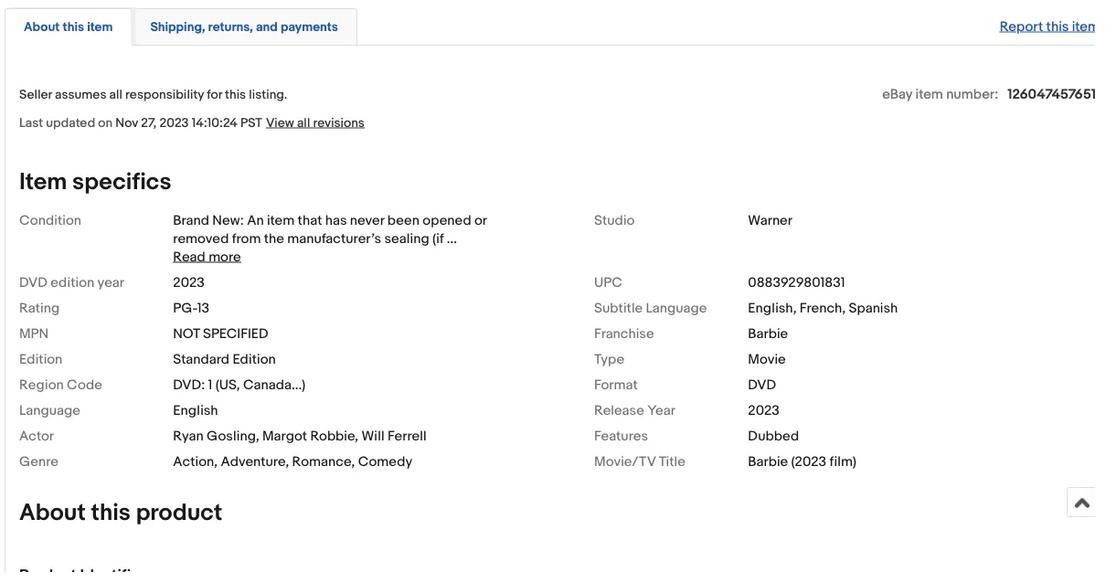 Task type: describe. For each thing, give the bounding box(es) containing it.
seller
[[19, 87, 52, 102]]

ryan gosling, margot robbie, will ferrell
[[173, 428, 427, 444]]

barbie (2023 film)
[[748, 454, 857, 470]]

this for about this item
[[63, 19, 84, 35]]

an
[[247, 212, 264, 229]]

report this item
[[1000, 18, 1096, 35]]

0883929801831
[[748, 274, 846, 291]]

the
[[264, 230, 284, 247]]

barbie for barbie
[[748, 326, 789, 342]]

for
[[207, 87, 222, 102]]

or
[[475, 212, 487, 229]]

not
[[173, 326, 200, 342]]

on
[[98, 115, 113, 131]]

opened
[[423, 212, 472, 229]]

more
[[209, 249, 241, 265]]

seller assumes all responsibility for this listing.
[[19, 87, 288, 102]]

mpn
[[19, 326, 49, 342]]

english, french, spanish
[[748, 300, 898, 316]]

responsibility
[[125, 87, 204, 102]]

listing.
[[249, 87, 288, 102]]

2023 for release year
[[748, 402, 780, 419]]

returns,
[[208, 19, 253, 35]]

(if
[[433, 230, 444, 247]]

genre
[[19, 454, 58, 470]]

robbie,
[[310, 428, 359, 444]]

actor
[[19, 428, 54, 444]]

dvd for dvd edition year
[[19, 274, 47, 291]]

item inside brand new: an item that has never been opened or removed from the manufacturer's sealing (if ... read more
[[267, 212, 295, 229]]

dvd edition year
[[19, 274, 124, 291]]

format
[[594, 377, 638, 393]]

item inside button
[[87, 19, 113, 35]]

about this item
[[24, 19, 113, 35]]

specifics
[[72, 168, 172, 196]]

margot
[[262, 428, 307, 444]]

assumes
[[55, 87, 107, 102]]

comedy
[[358, 454, 413, 470]]

rating
[[19, 300, 60, 316]]

title
[[659, 454, 686, 470]]

about for about this item
[[24, 19, 60, 35]]

region code
[[19, 377, 102, 393]]

standard edition
[[173, 351, 276, 368]]

brand
[[173, 212, 209, 229]]

(2023
[[792, 454, 827, 470]]

will
[[362, 428, 385, 444]]

126047457651
[[1008, 86, 1096, 102]]

about this product
[[19, 499, 222, 527]]

view all revisions link
[[262, 114, 365, 131]]

studio
[[594, 212, 635, 229]]

1 vertical spatial language
[[19, 402, 80, 419]]

report
[[1000, 18, 1044, 35]]

0 vertical spatial all
[[109, 87, 123, 102]]

last updated on nov 27, 2023 14:10:24 pst view all revisions
[[19, 115, 365, 131]]

manufacturer's
[[288, 230, 381, 247]]

canada...)
[[243, 377, 306, 393]]

edition
[[50, 274, 94, 291]]

13
[[197, 300, 210, 316]]

adventure,
[[221, 454, 289, 470]]

pg-13
[[173, 300, 210, 316]]

item right report
[[1073, 18, 1096, 35]]

read more button
[[173, 249, 241, 265]]

sealing
[[384, 230, 430, 247]]

1
[[208, 377, 213, 393]]

item right ebay
[[916, 86, 944, 102]]

shipping,
[[150, 19, 205, 35]]

this for about this product
[[91, 499, 131, 527]]

nov
[[115, 115, 138, 131]]

english,
[[748, 300, 797, 316]]

movie/tv title
[[594, 454, 686, 470]]

from
[[232, 230, 261, 247]]

warner
[[748, 212, 793, 229]]

condition
[[19, 212, 81, 229]]

1 horizontal spatial language
[[646, 300, 707, 316]]

1 vertical spatial all
[[297, 115, 310, 131]]

2 edition from the left
[[233, 351, 276, 368]]

pst
[[240, 115, 262, 131]]

about for about this product
[[19, 499, 86, 527]]

item specifics
[[19, 168, 172, 196]]

14:10:24
[[192, 115, 238, 131]]

ebay
[[883, 86, 913, 102]]

english
[[173, 402, 218, 419]]

release year
[[594, 402, 676, 419]]

(us,
[[216, 377, 240, 393]]

tab list containing about this item
[[5, 5, 1096, 46]]

been
[[388, 212, 420, 229]]

gosling,
[[207, 428, 259, 444]]



Task type: vqa. For each thing, say whether or not it's contained in the screenshot.
ENGLISH
yes



Task type: locate. For each thing, give the bounding box(es) containing it.
about this item button
[[24, 18, 113, 36]]

movie/tv
[[594, 454, 656, 470]]

0 vertical spatial about
[[24, 19, 60, 35]]

updated
[[46, 115, 95, 131]]

...
[[447, 230, 457, 247]]

all up on at the left top of page
[[109, 87, 123, 102]]

removed
[[173, 230, 229, 247]]

not specified
[[173, 326, 268, 342]]

item up assumes at the top left of the page
[[87, 19, 113, 35]]

about up seller
[[24, 19, 60, 35]]

all
[[109, 87, 123, 102], [297, 115, 310, 131]]

shipping, returns, and payments
[[150, 19, 338, 35]]

barbie down dubbed
[[748, 454, 789, 470]]

features
[[594, 428, 649, 444]]

about inside button
[[24, 19, 60, 35]]

product
[[136, 499, 222, 527]]

item
[[1073, 18, 1096, 35], [87, 19, 113, 35], [916, 86, 944, 102], [267, 212, 295, 229]]

0 vertical spatial barbie
[[748, 326, 789, 342]]

language down region
[[19, 402, 80, 419]]

release
[[594, 402, 645, 419]]

action,
[[173, 454, 218, 470]]

ryan
[[173, 428, 204, 444]]

subtitle language
[[594, 300, 707, 316]]

2023 up dubbed
[[748, 402, 780, 419]]

0 vertical spatial language
[[646, 300, 707, 316]]

this left product
[[91, 499, 131, 527]]

1 edition from the left
[[19, 351, 62, 368]]

year
[[97, 274, 124, 291]]

dvd for dvd
[[748, 377, 777, 393]]

1 vertical spatial about
[[19, 499, 86, 527]]

dvd up rating
[[19, 274, 47, 291]]

0 horizontal spatial all
[[109, 87, 123, 102]]

item up the
[[267, 212, 295, 229]]

movie
[[748, 351, 786, 368]]

1 vertical spatial barbie
[[748, 454, 789, 470]]

tab list
[[5, 5, 1096, 46]]

payments
[[281, 19, 338, 35]]

pg-
[[173, 300, 197, 316]]

standard
[[173, 351, 230, 368]]

0 horizontal spatial language
[[19, 402, 80, 419]]

2023
[[160, 115, 189, 131], [173, 274, 205, 291], [748, 402, 780, 419]]

this up assumes at the top left of the page
[[63, 19, 84, 35]]

has
[[325, 212, 347, 229]]

year
[[648, 402, 676, 419]]

revisions
[[313, 115, 365, 131]]

2 vertical spatial 2023
[[748, 402, 780, 419]]

item
[[19, 168, 67, 196]]

about down genre in the left bottom of the page
[[19, 499, 86, 527]]

this
[[1047, 18, 1069, 35], [63, 19, 84, 35], [225, 87, 246, 102], [91, 499, 131, 527]]

number:
[[947, 86, 999, 102]]

0 vertical spatial dvd
[[19, 274, 47, 291]]

dvd down movie
[[748, 377, 777, 393]]

subtitle
[[594, 300, 643, 316]]

edition up dvd: 1 (us, canada...)
[[233, 351, 276, 368]]

dvd:
[[173, 377, 205, 393]]

this for report this item
[[1047, 18, 1069, 35]]

2023 for dvd edition year
[[173, 274, 205, 291]]

this right for
[[225, 87, 246, 102]]

1 vertical spatial dvd
[[748, 377, 777, 393]]

upc
[[594, 274, 623, 291]]

1 horizontal spatial dvd
[[748, 377, 777, 393]]

dvd
[[19, 274, 47, 291], [748, 377, 777, 393]]

ebay item number: 126047457651
[[883, 86, 1096, 102]]

action, adventure, romance, comedy
[[173, 454, 413, 470]]

this inside button
[[63, 19, 84, 35]]

2023 right 27,
[[160, 115, 189, 131]]

french,
[[800, 300, 846, 316]]

barbie for barbie (2023 film)
[[748, 454, 789, 470]]

new:
[[212, 212, 244, 229]]

ferrell
[[388, 428, 427, 444]]

all right view
[[297, 115, 310, 131]]

27,
[[141, 115, 157, 131]]

romance,
[[292, 454, 355, 470]]

edition
[[19, 351, 62, 368], [233, 351, 276, 368]]

shipping, returns, and payments button
[[150, 18, 338, 36]]

dubbed
[[748, 428, 800, 444]]

spanish
[[849, 300, 898, 316]]

0 vertical spatial 2023
[[160, 115, 189, 131]]

language right 'subtitle'
[[646, 300, 707, 316]]

never
[[350, 212, 384, 229]]

dvd: 1 (us, canada...)
[[173, 377, 306, 393]]

1 barbie from the top
[[748, 326, 789, 342]]

brand new: an item that has never been opened or removed from the manufacturer's sealing (if ... read more
[[173, 212, 487, 265]]

2 barbie from the top
[[748, 454, 789, 470]]

0 horizontal spatial dvd
[[19, 274, 47, 291]]

view
[[266, 115, 294, 131]]

report this item link
[[991, 9, 1096, 44]]

this right report
[[1047, 18, 1069, 35]]

specified
[[203, 326, 268, 342]]

1 vertical spatial 2023
[[173, 274, 205, 291]]

region
[[19, 377, 64, 393]]

1 horizontal spatial edition
[[233, 351, 276, 368]]

barbie up movie
[[748, 326, 789, 342]]

barbie
[[748, 326, 789, 342], [748, 454, 789, 470]]

0 horizontal spatial edition
[[19, 351, 62, 368]]

type
[[594, 351, 625, 368]]

1 horizontal spatial all
[[297, 115, 310, 131]]

and
[[256, 19, 278, 35]]

edition up region
[[19, 351, 62, 368]]

2023 down 'read'
[[173, 274, 205, 291]]

that
[[298, 212, 322, 229]]



